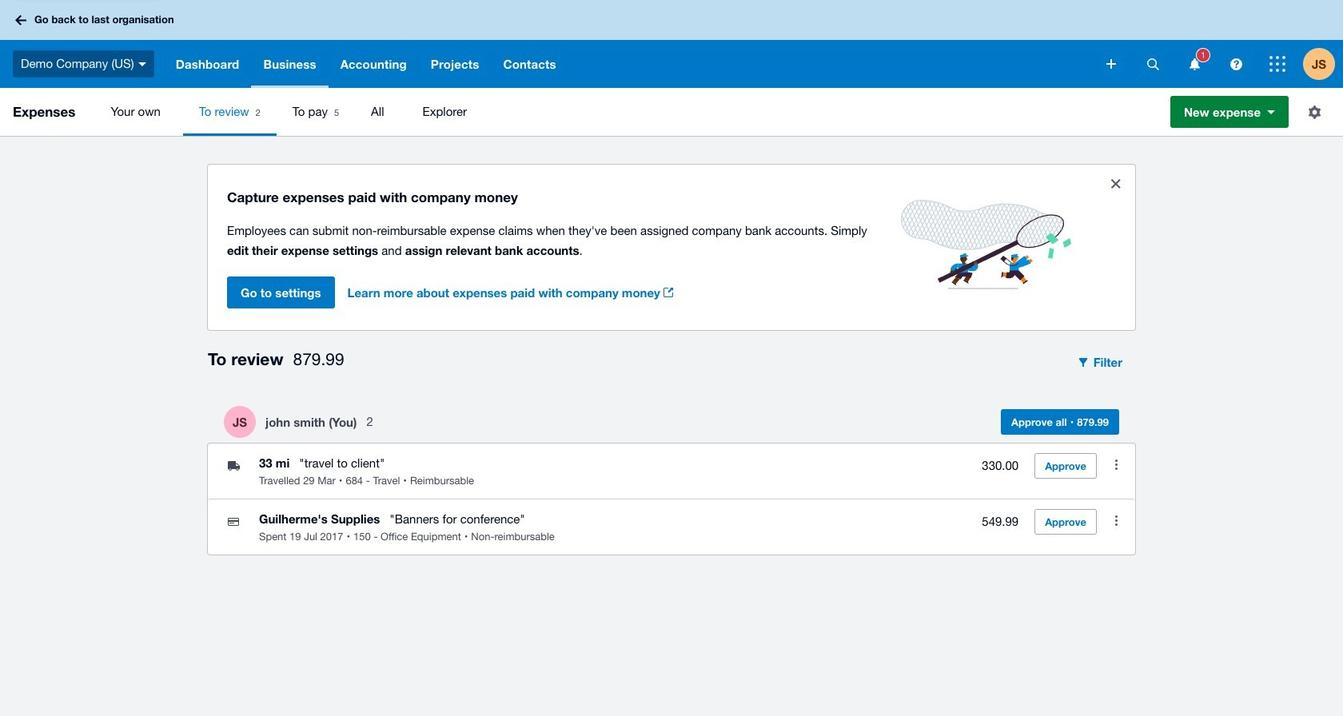 Task type: describe. For each thing, give the bounding box(es) containing it.
svg image
[[1107, 59, 1117, 69]]

settings menu image
[[1299, 96, 1331, 128]]

postal workers catching money image
[[882, 181, 1091, 309]]



Task type: locate. For each thing, give the bounding box(es) containing it.
status
[[208, 165, 1136, 330]]

svg image
[[15, 15, 26, 25], [1270, 56, 1286, 72], [1148, 58, 1160, 70], [1190, 58, 1200, 70], [1231, 58, 1243, 70], [138, 62, 146, 66]]

banner
[[0, 0, 1344, 88]]



Task type: vqa. For each thing, say whether or not it's contained in the screenshot.
of the following conditions: Options button
no



